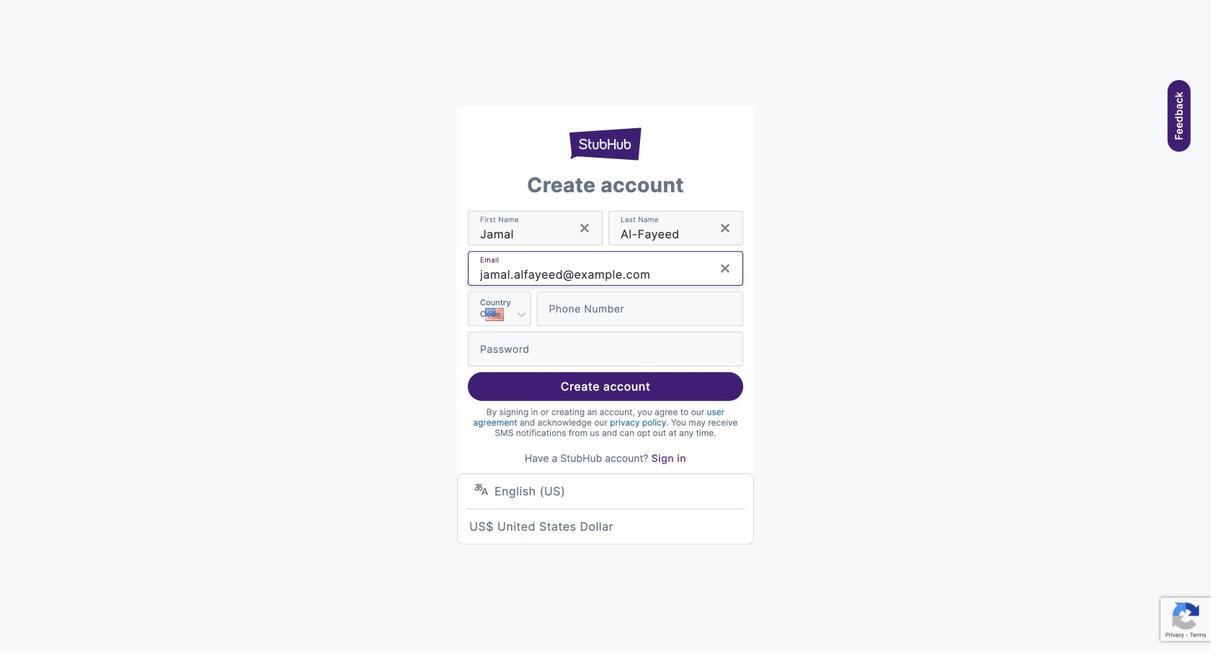 Task type: vqa. For each thing, say whether or not it's contained in the screenshot.
phone field
yes



Task type: locate. For each thing, give the bounding box(es) containing it.
stubhub image
[[570, 126, 642, 162]]

None email field
[[480, 251, 708, 286]]

None text field
[[480, 211, 567, 246], [621, 211, 708, 246], [480, 211, 567, 246], [621, 211, 708, 246]]

None telephone field
[[549, 292, 743, 326]]

None password field
[[480, 332, 743, 367]]



